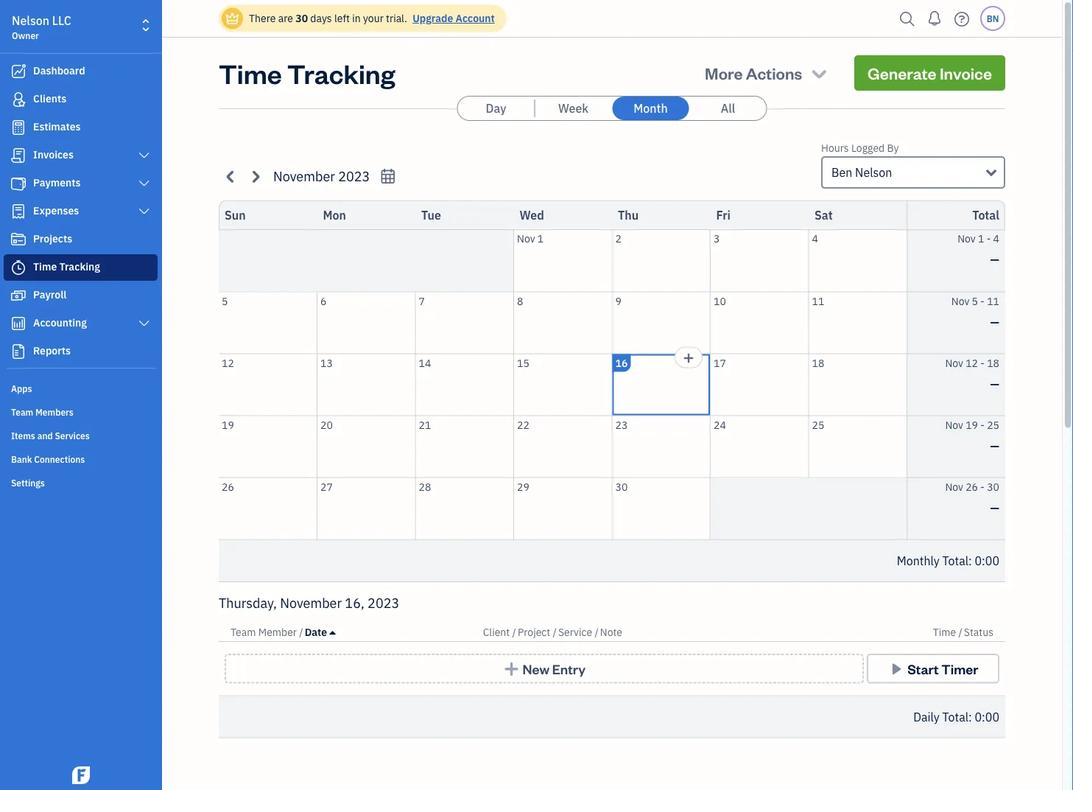 Task type: vqa. For each thing, say whether or not it's contained in the screenshot.
30 within the BUTTON
yes



Task type: locate. For each thing, give the bounding box(es) containing it.
november up date
[[280, 594, 342, 611]]

1 chevron large down image from the top
[[138, 150, 151, 161]]

6
[[321, 294, 327, 308]]

0 vertical spatial team
[[11, 406, 33, 418]]

1 vertical spatial time tracking
[[33, 260, 100, 273]]

1 horizontal spatial 19
[[966, 418, 979, 432]]

new
[[523, 660, 550, 677]]

total
[[973, 207, 1000, 223], [943, 553, 969, 569], [943, 709, 969, 724]]

2 / from the left
[[513, 625, 517, 639]]

team for team members
[[11, 406, 33, 418]]

19 down nov 12 - 18 —
[[966, 418, 979, 432]]

2 chevron large down image from the top
[[138, 178, 151, 189]]

nov for nov 19 - 25 —
[[946, 418, 964, 432]]

0 horizontal spatial 5
[[222, 294, 228, 308]]

/ left date
[[299, 625, 303, 639]]

total up "nov 1 - 4 —"
[[973, 207, 1000, 223]]

november 2023
[[273, 167, 370, 185]]

time
[[219, 55, 282, 90], [33, 260, 57, 273], [934, 625, 957, 639]]

1 5 from the left
[[222, 294, 228, 308]]

1 horizontal spatial team
[[231, 625, 256, 639]]

0 horizontal spatial 26
[[222, 480, 234, 493]]

nov inside nov 19 - 25 —
[[946, 418, 964, 432]]

nelson down logged
[[856, 165, 893, 180]]

nov for nov 5 - 11 —
[[952, 294, 970, 308]]

there are 30 days left in your trial. upgrade account
[[249, 11, 495, 25]]

30 right are
[[296, 11, 308, 25]]

11 down "4" button
[[813, 294, 825, 308]]

2 0:00 from the top
[[975, 709, 1000, 724]]

1 horizontal spatial 18
[[988, 356, 1000, 370]]

0 horizontal spatial 4
[[813, 232, 819, 245]]

/ left status link
[[959, 625, 963, 639]]

- for nov 26 - 30 —
[[981, 480, 985, 493]]

— up 'monthly total : 0:00'
[[991, 500, 1000, 515]]

1 horizontal spatial 30
[[616, 480, 628, 493]]

november right next month icon at the left top of the page
[[273, 167, 335, 185]]

total right monthly
[[943, 553, 969, 569]]

1 19 from the left
[[222, 418, 234, 432]]

total for monthly total
[[943, 553, 969, 569]]

12 inside nov 12 - 18 —
[[966, 356, 979, 370]]

0 horizontal spatial time
[[33, 260, 57, 273]]

- inside nov 12 - 18 —
[[981, 356, 985, 370]]

0 vertical spatial 0:00
[[975, 553, 1000, 569]]

2 4 from the left
[[994, 232, 1000, 245]]

project
[[518, 625, 551, 639]]

12
[[222, 356, 234, 370], [966, 356, 979, 370]]

5 inside 5 button
[[222, 294, 228, 308]]

1 4 from the left
[[813, 232, 819, 245]]

25 down 18 button
[[813, 418, 825, 432]]

0 horizontal spatial 25
[[813, 418, 825, 432]]

19
[[222, 418, 234, 432], [966, 418, 979, 432]]

— up nov 12 - 18 —
[[991, 314, 1000, 329]]

day
[[486, 101, 507, 116]]

client / project / service / note
[[483, 625, 623, 639]]

1 horizontal spatial time
[[219, 55, 282, 90]]

— up nov 5 - 11 —
[[991, 252, 1000, 267]]

0 vertical spatial time tracking
[[219, 55, 395, 90]]

2023 right 16,
[[368, 594, 400, 611]]

tracking down projects link
[[59, 260, 100, 273]]

12 down nov 5 - 11 —
[[966, 356, 979, 370]]

— inside "nov 1 - 4 —"
[[991, 252, 1000, 267]]

caretup image
[[330, 626, 336, 638]]

4
[[813, 232, 819, 245], [994, 232, 1000, 245]]

1 0:00 from the top
[[975, 553, 1000, 569]]

nov 1 - 4 —
[[958, 232, 1000, 267]]

1 horizontal spatial 25
[[988, 418, 1000, 432]]

2 button
[[613, 230, 710, 291]]

client
[[483, 625, 510, 639]]

tracking down left
[[287, 55, 395, 90]]

19 inside nov 19 - 25 —
[[966, 418, 979, 432]]

- for nov 19 - 25 —
[[981, 418, 985, 432]]

notifications image
[[923, 4, 947, 33]]

23
[[616, 418, 628, 432]]

30
[[296, 11, 308, 25], [616, 480, 628, 493], [988, 480, 1000, 493]]

3 chevron large down image from the top
[[138, 206, 151, 217]]

payments
[[33, 176, 81, 189]]

report image
[[10, 344, 27, 359]]

daily total : 0:00
[[914, 709, 1000, 724]]

0 vertical spatial 2023
[[338, 167, 370, 185]]

: right daily
[[969, 709, 973, 724]]

8 button
[[514, 292, 612, 353]]

0 vertical spatial chevron large down image
[[138, 150, 151, 161]]

bank
[[11, 453, 32, 465]]

- for nov 1 - 4 —
[[987, 232, 991, 245]]

search image
[[896, 8, 920, 30]]

/ left note link
[[595, 625, 599, 639]]

2 5 from the left
[[973, 294, 979, 308]]

all
[[721, 101, 736, 116]]

november
[[273, 167, 335, 185], [280, 594, 342, 611]]

27 button
[[318, 478, 415, 539]]

/ left service
[[553, 625, 557, 639]]

- for nov 12 - 18 —
[[981, 356, 985, 370]]

20
[[321, 418, 333, 432]]

1 12 from the left
[[222, 356, 234, 370]]

1 : from the top
[[969, 553, 973, 569]]

22 button
[[514, 416, 612, 477]]

11
[[813, 294, 825, 308], [988, 294, 1000, 308]]

time down there at the top left
[[219, 55, 282, 90]]

1 vertical spatial time
[[33, 260, 57, 273]]

28
[[419, 480, 431, 493]]

0 horizontal spatial time tracking
[[33, 260, 100, 273]]

15
[[517, 356, 530, 370]]

total right daily
[[943, 709, 969, 724]]

12 button
[[219, 354, 317, 415]]

5 inside nov 5 - 11 —
[[973, 294, 979, 308]]

nov down nov 5 - 11 —
[[946, 356, 964, 370]]

/ right 'client'
[[513, 625, 517, 639]]

total for daily total
[[943, 709, 969, 724]]

-
[[987, 232, 991, 245], [981, 294, 985, 308], [981, 356, 985, 370], [981, 418, 985, 432], [981, 480, 985, 493]]

- inside nov 26 - 30 —
[[981, 480, 985, 493]]

1 for nov 1 - 4 —
[[979, 232, 985, 245]]

monthly
[[898, 553, 940, 569]]

1 horizontal spatial nelson
[[856, 165, 893, 180]]

26 down nov 19 - 25 —
[[966, 480, 979, 493]]

0:00 for daily total : 0:00
[[975, 709, 1000, 724]]

nov down 'wed'
[[517, 232, 535, 245]]

nov inside "nov 1 - 4 —"
[[958, 232, 976, 245]]

choose a date image
[[380, 168, 397, 185]]

0 horizontal spatial nelson
[[12, 13, 49, 28]]

invoice image
[[10, 148, 27, 163]]

: right monthly
[[969, 553, 973, 569]]

0 horizontal spatial 18
[[813, 356, 825, 370]]

— inside nov 19 - 25 —
[[991, 438, 1000, 453]]

ben
[[832, 165, 853, 180]]

2 26 from the left
[[966, 480, 979, 493]]

accounting link
[[4, 310, 158, 337]]

— for nov 26 - 30 —
[[991, 500, 1000, 515]]

27
[[321, 480, 333, 493]]

expenses link
[[4, 198, 158, 225]]

4 inside "nov 1 - 4 —"
[[994, 232, 1000, 245]]

time tracking down projects link
[[33, 260, 100, 273]]

1 vertical spatial 2023
[[368, 594, 400, 611]]

expenses
[[33, 204, 79, 217]]

start timer
[[908, 660, 979, 677]]

5 — from the top
[[991, 500, 1000, 515]]

1 vertical spatial 0:00
[[975, 709, 1000, 724]]

19 down 12 button
[[222, 418, 234, 432]]

time / status
[[934, 625, 994, 639]]

1 horizontal spatial 12
[[966, 356, 979, 370]]

apps
[[11, 383, 32, 394]]

30 down 23 button
[[616, 480, 628, 493]]

0:00 down the timer
[[975, 709, 1000, 724]]

team inside main element
[[11, 406, 33, 418]]

1 25 from the left
[[813, 418, 825, 432]]

1 1 from the left
[[538, 232, 544, 245]]

0 horizontal spatial 12
[[222, 356, 234, 370]]

29
[[517, 480, 530, 493]]

18 down nov 5 - 11 —
[[988, 356, 1000, 370]]

month link
[[613, 97, 689, 120]]

2 vertical spatial total
[[943, 709, 969, 724]]

13
[[321, 356, 333, 370]]

timer
[[942, 660, 979, 677]]

0 horizontal spatial team
[[11, 406, 33, 418]]

18 inside button
[[813, 356, 825, 370]]

2 vertical spatial time
[[934, 625, 957, 639]]

11 inside button
[[813, 294, 825, 308]]

team down apps
[[11, 406, 33, 418]]

reports link
[[4, 338, 158, 365]]

new entry
[[523, 660, 586, 677]]

1 horizontal spatial time tracking
[[219, 55, 395, 90]]

0 horizontal spatial 19
[[222, 418, 234, 432]]

nov 1
[[517, 232, 544, 245]]

2 11 from the left
[[988, 294, 1000, 308]]

22
[[517, 418, 530, 432]]

5
[[222, 294, 228, 308], [973, 294, 979, 308]]

— up nov 26 - 30 — on the right bottom
[[991, 438, 1000, 453]]

nov 19 - 25 —
[[946, 418, 1000, 453]]

start timer button
[[867, 654, 1000, 684]]

tracking inside main element
[[59, 260, 100, 273]]

2023 left choose a date image
[[338, 167, 370, 185]]

1 vertical spatial :
[[969, 709, 973, 724]]

1 vertical spatial tracking
[[59, 260, 100, 273]]

chevron large down image
[[138, 150, 151, 161], [138, 178, 151, 189], [138, 206, 151, 217]]

— inside nov 26 - 30 —
[[991, 500, 1000, 515]]

1 horizontal spatial 5
[[973, 294, 979, 308]]

1 horizontal spatial 4
[[994, 232, 1000, 245]]

1 inside "nov 1 - 4 —"
[[979, 232, 985, 245]]

1 vertical spatial total
[[943, 553, 969, 569]]

1 horizontal spatial 11
[[988, 294, 1000, 308]]

team
[[11, 406, 33, 418], [231, 625, 256, 639]]

team down thursday,
[[231, 625, 256, 639]]

— for nov 1 - 4 —
[[991, 252, 1000, 267]]

25 down nov 12 - 18 —
[[988, 418, 1000, 432]]

time tracking down days
[[219, 55, 395, 90]]

estimate image
[[10, 120, 27, 135]]

— inside nov 5 - 11 —
[[991, 314, 1000, 329]]

2 — from the top
[[991, 314, 1000, 329]]

nov down "nov 1 - 4 —"
[[952, 294, 970, 308]]

— up nov 19 - 25 —
[[991, 376, 1000, 391]]

chart image
[[10, 316, 27, 331]]

1 — from the top
[[991, 252, 1000, 267]]

2 vertical spatial chevron large down image
[[138, 206, 151, 217]]

12 down 5 button
[[222, 356, 234, 370]]

25 button
[[810, 416, 907, 477]]

1 for nov 1
[[538, 232, 544, 245]]

28 button
[[416, 478, 514, 539]]

1 vertical spatial nelson
[[856, 165, 893, 180]]

2 12 from the left
[[966, 356, 979, 370]]

nov for nov 1
[[517, 232, 535, 245]]

0:00 down nov 26 - 30 — on the right bottom
[[975, 553, 1000, 569]]

chevron large down image for invoices
[[138, 150, 151, 161]]

1 inside button
[[538, 232, 544, 245]]

1 horizontal spatial 1
[[979, 232, 985, 245]]

bn
[[987, 13, 1000, 24]]

2 : from the top
[[969, 709, 973, 724]]

25
[[813, 418, 825, 432], [988, 418, 1000, 432]]

projects link
[[4, 226, 158, 253]]

llc
[[52, 13, 71, 28]]

16
[[616, 356, 628, 370]]

3 / from the left
[[553, 625, 557, 639]]

0 vertical spatial :
[[969, 553, 973, 569]]

time inside main element
[[33, 260, 57, 273]]

chevron large down image up expenses link at the left top
[[138, 178, 151, 189]]

16,
[[345, 594, 365, 611]]

30 down nov 19 - 25 —
[[988, 480, 1000, 493]]

1 down 'wed'
[[538, 232, 544, 245]]

time left status link
[[934, 625, 957, 639]]

1 up nov 5 - 11 —
[[979, 232, 985, 245]]

nov down nov 19 - 25 —
[[946, 480, 964, 493]]

nov inside nov 5 - 11 —
[[952, 294, 970, 308]]

ben nelson
[[832, 165, 893, 180]]

0 vertical spatial total
[[973, 207, 1000, 223]]

— inside nov 12 - 18 —
[[991, 376, 1000, 391]]

next month image
[[247, 168, 264, 185]]

nelson
[[12, 13, 49, 28], [856, 165, 893, 180]]

nov up nov 5 - 11 —
[[958, 232, 976, 245]]

2 1 from the left
[[979, 232, 985, 245]]

team for team member /
[[231, 625, 256, 639]]

bank connections
[[11, 453, 85, 465]]

project image
[[10, 232, 27, 247]]

30 inside 30 button
[[616, 480, 628, 493]]

10
[[714, 294, 727, 308]]

nelson up owner
[[12, 13, 49, 28]]

- inside nov 5 - 11 —
[[981, 294, 985, 308]]

nov inside button
[[517, 232, 535, 245]]

—
[[991, 252, 1000, 267], [991, 314, 1000, 329], [991, 376, 1000, 391], [991, 438, 1000, 453], [991, 500, 1000, 515]]

- inside nov 19 - 25 —
[[981, 418, 985, 432]]

2 19 from the left
[[966, 418, 979, 432]]

nov inside nov 26 - 30 —
[[946, 480, 964, 493]]

main element
[[0, 0, 199, 790]]

0 vertical spatial nelson
[[12, 13, 49, 28]]

service
[[559, 625, 593, 639]]

26 down the 19 button on the left of the page
[[222, 480, 234, 493]]

: for monthly total
[[969, 553, 973, 569]]

0 horizontal spatial 1
[[538, 232, 544, 245]]

- inside "nov 1 - 4 —"
[[987, 232, 991, 245]]

1 horizontal spatial tracking
[[287, 55, 395, 90]]

1 vertical spatial chevron large down image
[[138, 178, 151, 189]]

nov 5 - 11 —
[[952, 294, 1000, 329]]

3 — from the top
[[991, 376, 1000, 391]]

2 18 from the left
[[988, 356, 1000, 370]]

projects
[[33, 232, 72, 245]]

2 horizontal spatial 30
[[988, 480, 1000, 493]]

4 inside button
[[813, 232, 819, 245]]

payroll link
[[4, 282, 158, 309]]

18 down the 11 button
[[813, 356, 825, 370]]

nov inside nov 12 - 18 —
[[946, 356, 964, 370]]

chevron large down image down the payments link
[[138, 206, 151, 217]]

chevron large down image down estimates link
[[138, 150, 151, 161]]

upgrade account link
[[410, 11, 495, 25]]

20 button
[[318, 416, 415, 477]]

1 horizontal spatial 26
[[966, 480, 979, 493]]

chevron large down image inside the payments link
[[138, 178, 151, 189]]

payroll
[[33, 288, 67, 301]]

— for nov 5 - 11 —
[[991, 314, 1000, 329]]

time right timer icon
[[33, 260, 57, 273]]

1 vertical spatial team
[[231, 625, 256, 639]]

nov
[[517, 232, 535, 245], [958, 232, 976, 245], [952, 294, 970, 308], [946, 356, 964, 370], [946, 418, 964, 432], [946, 480, 964, 493]]

start
[[908, 660, 939, 677]]

generate invoice
[[868, 62, 993, 83]]

day link
[[458, 97, 535, 120]]

nov down nov 12 - 18 —
[[946, 418, 964, 432]]

1 18 from the left
[[813, 356, 825, 370]]

2 25 from the left
[[988, 418, 1000, 432]]

1 11 from the left
[[813, 294, 825, 308]]

11 down "nov 1 - 4 —"
[[988, 294, 1000, 308]]

1 26 from the left
[[222, 480, 234, 493]]

fri
[[717, 207, 731, 223]]

go to help image
[[951, 8, 974, 30]]

4 — from the top
[[991, 438, 1000, 453]]

0 horizontal spatial tracking
[[59, 260, 100, 273]]

0 horizontal spatial 11
[[813, 294, 825, 308]]

7
[[419, 294, 425, 308]]



Task type: describe. For each thing, give the bounding box(es) containing it.
3 button
[[711, 230, 809, 291]]

: for daily total
[[969, 709, 973, 724]]

generate invoice button
[[855, 55, 1006, 91]]

project link
[[518, 625, 553, 639]]

1 vertical spatial november
[[280, 594, 342, 611]]

week link
[[535, 97, 612, 120]]

wed
[[520, 207, 545, 223]]

invoices
[[33, 148, 74, 161]]

are
[[278, 11, 293, 25]]

hours logged by
[[822, 141, 900, 155]]

freshbooks image
[[69, 766, 93, 784]]

21
[[419, 418, 431, 432]]

estimates
[[33, 120, 81, 133]]

- for nov 5 - 11 —
[[981, 294, 985, 308]]

payment image
[[10, 176, 27, 191]]

actions
[[746, 62, 803, 83]]

month
[[634, 101, 668, 116]]

there
[[249, 11, 276, 25]]

account
[[456, 11, 495, 25]]

date
[[305, 625, 327, 639]]

plus image
[[503, 661, 520, 676]]

0 vertical spatial time
[[219, 55, 282, 90]]

7 button
[[416, 292, 514, 353]]

all link
[[690, 97, 767, 120]]

nov 12 - 18 —
[[946, 356, 1000, 391]]

time tracking inside main element
[[33, 260, 100, 273]]

team member /
[[231, 625, 303, 639]]

26 inside nov 26 - 30 —
[[966, 480, 979, 493]]

10 button
[[711, 292, 809, 353]]

0 horizontal spatial 30
[[296, 11, 308, 25]]

reports
[[33, 344, 71, 357]]

13 button
[[318, 354, 415, 415]]

generate
[[868, 62, 937, 83]]

services
[[55, 430, 90, 441]]

money image
[[10, 288, 27, 303]]

connections
[[34, 453, 85, 465]]

dashboard
[[33, 64, 85, 77]]

4 / from the left
[[595, 625, 599, 639]]

and
[[37, 430, 53, 441]]

12 inside button
[[222, 356, 234, 370]]

6 button
[[318, 292, 415, 353]]

nelson inside ben nelson dropdown button
[[856, 165, 893, 180]]

5 / from the left
[[959, 625, 963, 639]]

25 inside button
[[813, 418, 825, 432]]

4 button
[[810, 230, 907, 291]]

8
[[517, 294, 524, 308]]

invoices link
[[4, 142, 158, 169]]

note
[[600, 625, 623, 639]]

thursday,
[[219, 594, 277, 611]]

26 button
[[219, 478, 317, 539]]

0:00 for monthly total : 0:00
[[975, 553, 1000, 569]]

23 button
[[613, 416, 710, 477]]

estimates link
[[4, 114, 158, 141]]

more
[[705, 62, 743, 83]]

note link
[[600, 625, 623, 639]]

9
[[616, 294, 622, 308]]

team members link
[[4, 400, 158, 422]]

sat
[[815, 207, 833, 223]]

add a time entry image
[[683, 349, 695, 367]]

entry
[[552, 660, 586, 677]]

date link
[[305, 625, 336, 639]]

accounting
[[33, 316, 87, 329]]

14 button
[[416, 354, 514, 415]]

bank connections link
[[4, 447, 158, 469]]

nelson inside "nelson llc owner"
[[12, 13, 49, 28]]

nov for nov 12 - 18 —
[[946, 356, 964, 370]]

19 inside button
[[222, 418, 234, 432]]

thursday, november 16, 2023
[[219, 594, 400, 611]]

status
[[965, 625, 994, 639]]

crown image
[[225, 11, 240, 26]]

expense image
[[10, 204, 27, 219]]

29 button
[[514, 478, 612, 539]]

ben nelson button
[[822, 156, 1006, 189]]

— for nov 19 - 25 —
[[991, 438, 1000, 453]]

previous month image
[[223, 168, 240, 185]]

nov for nov 1 - 4 —
[[958, 232, 976, 245]]

play image
[[889, 661, 905, 676]]

chevrondown image
[[810, 63, 830, 83]]

bn button
[[981, 6, 1006, 31]]

your
[[363, 11, 384, 25]]

trial.
[[386, 11, 407, 25]]

items
[[11, 430, 35, 441]]

new entry button
[[225, 654, 865, 684]]

18 inside nov 12 - 18 —
[[988, 356, 1000, 370]]

0 vertical spatial november
[[273, 167, 335, 185]]

0 vertical spatial tracking
[[287, 55, 395, 90]]

dashboard image
[[10, 64, 27, 79]]

nov 1 button
[[514, 230, 612, 291]]

nov for nov 26 - 30 —
[[946, 480, 964, 493]]

timer image
[[10, 260, 27, 275]]

status link
[[965, 625, 994, 639]]

chevron large down image
[[138, 318, 151, 329]]

time link
[[934, 625, 959, 639]]

thu
[[618, 207, 639, 223]]

time tracking link
[[4, 254, 158, 281]]

monthly total : 0:00
[[898, 553, 1000, 569]]

25 inside nov 19 - 25 —
[[988, 418, 1000, 432]]

26 inside 26 button
[[222, 480, 234, 493]]

days
[[311, 11, 332, 25]]

team members
[[11, 406, 74, 418]]

1 / from the left
[[299, 625, 303, 639]]

18 button
[[810, 354, 907, 415]]

chevron large down image for payments
[[138, 178, 151, 189]]

dashboard link
[[4, 58, 158, 85]]

clients
[[33, 92, 67, 105]]

owner
[[12, 29, 39, 41]]

week
[[559, 101, 589, 116]]

2
[[616, 232, 622, 245]]

11 inside nov 5 - 11 —
[[988, 294, 1000, 308]]

19 button
[[219, 416, 317, 477]]

2 horizontal spatial time
[[934, 625, 957, 639]]

30 inside nov 26 - 30 —
[[988, 480, 1000, 493]]

payments link
[[4, 170, 158, 197]]

chevron large down image for expenses
[[138, 206, 151, 217]]

client image
[[10, 92, 27, 107]]

in
[[352, 11, 361, 25]]

— for nov 12 - 18 —
[[991, 376, 1000, 391]]

14
[[419, 356, 431, 370]]

left
[[335, 11, 350, 25]]

11 button
[[810, 292, 907, 353]]

24
[[714, 418, 727, 432]]

upgrade
[[413, 11, 453, 25]]



